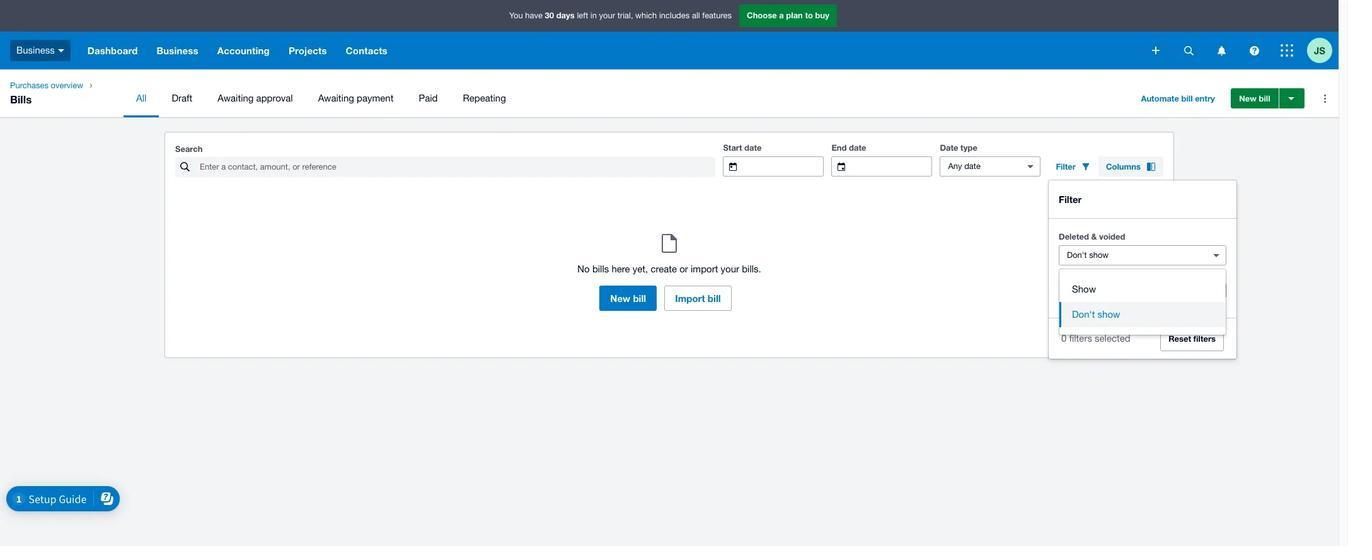 Task type: locate. For each thing, give the bounding box(es) containing it.
1 horizontal spatial svg image
[[1185, 46, 1194, 55]]

no bills here yet, create or import your bills.
[[578, 264, 762, 274]]

date
[[745, 143, 762, 153], [849, 143, 867, 153]]

columns button
[[1099, 156, 1164, 177]]

all
[[136, 93, 147, 103]]

choose a plan to buy
[[747, 10, 830, 20]]

selected
[[1095, 333, 1131, 344]]

draft
[[172, 93, 192, 103]]

1 horizontal spatial date
[[849, 143, 867, 153]]

new bill
[[1240, 93, 1271, 103], [611, 293, 647, 304]]

1 vertical spatial new
[[611, 293, 631, 304]]

2 date from the left
[[849, 143, 867, 153]]

1 vertical spatial new bill
[[611, 293, 647, 304]]

date right end
[[849, 143, 867, 153]]

business
[[16, 45, 55, 55], [157, 45, 198, 56]]

show for show
[[1073, 284, 1097, 294]]

menu
[[124, 79, 1124, 117]]

svg image
[[1218, 46, 1226, 55], [1250, 46, 1260, 55], [58, 49, 64, 52]]

show
[[1098, 309, 1121, 320]]

awaiting approval
[[218, 93, 293, 103]]

awaiting payment
[[318, 93, 394, 103]]

your
[[599, 11, 616, 20], [721, 264, 740, 274]]

svg image
[[1281, 44, 1294, 57], [1185, 46, 1194, 55], [1153, 47, 1160, 54]]

date right the 'start'
[[745, 143, 762, 153]]

2 horizontal spatial svg image
[[1281, 44, 1294, 57]]

awaiting
[[218, 93, 254, 103], [318, 93, 354, 103]]

group containing show
[[1060, 269, 1227, 335]]

bills.
[[742, 264, 762, 274]]

Deleted & voided field
[[1060, 246, 1203, 265]]

1 horizontal spatial awaiting
[[318, 93, 354, 103]]

0 vertical spatial new bill button
[[1232, 88, 1279, 108]]

1 horizontal spatial new bill button
[[1232, 88, 1279, 108]]

show inside filter group
[[1059, 285, 1083, 296]]

your right the in
[[599, 11, 616, 20]]

1 horizontal spatial your
[[721, 264, 740, 274]]

business up the purchases
[[16, 45, 55, 55]]

0 vertical spatial new bill
[[1240, 93, 1271, 103]]

Search field
[[199, 158, 716, 177]]

1 horizontal spatial new
[[1240, 93, 1257, 103]]

1 horizontal spatial new bill
[[1240, 93, 1271, 103]]

0 horizontal spatial business
[[16, 45, 55, 55]]

banner
[[0, 0, 1339, 69]]

1 horizontal spatial business
[[157, 45, 198, 56]]

new bill inside bills navigation
[[1240, 93, 1271, 103]]

awaiting for awaiting approval
[[218, 93, 254, 103]]

filters right 'reset'
[[1194, 334, 1216, 344]]

Start date field
[[748, 157, 824, 176]]

business button
[[147, 32, 208, 69]]

paid link
[[406, 79, 451, 117]]

bill inside button
[[708, 293, 721, 304]]

navigation containing dashboard
[[78, 32, 1144, 69]]

a
[[780, 10, 784, 20]]

your left bills.
[[721, 264, 740, 274]]

1 horizontal spatial filters
[[1194, 334, 1216, 344]]

or
[[680, 264, 689, 274]]

awaiting approval link
[[205, 79, 306, 117]]

here
[[612, 264, 630, 274]]

1 date from the left
[[745, 143, 762, 153]]

navigation
[[78, 32, 1144, 69]]

new bill down here
[[611, 293, 647, 304]]

0 horizontal spatial new
[[611, 293, 631, 304]]

overview
[[51, 81, 83, 90]]

bill right import
[[708, 293, 721, 304]]

bills up don't show 'button'
[[1123, 285, 1139, 296]]

menu inside bills navigation
[[124, 79, 1124, 117]]

overdue
[[1086, 285, 1120, 296]]

filter left columns
[[1057, 161, 1076, 172]]

menu containing all
[[124, 79, 1124, 117]]

bill left entry
[[1182, 93, 1193, 103]]

business up draft at the left of the page
[[157, 45, 198, 56]]

bills right no
[[593, 264, 609, 274]]

voided
[[1100, 231, 1126, 242]]

group
[[1060, 269, 1227, 335]]

bill inside popup button
[[1182, 93, 1193, 103]]

svg image left 'js'
[[1281, 44, 1294, 57]]

draft link
[[159, 79, 205, 117]]

repeating link
[[451, 79, 519, 117]]

bill right entry
[[1260, 93, 1271, 103]]

search
[[175, 144, 203, 154]]

0 vertical spatial filter
[[1057, 161, 1076, 172]]

show inside 'show' button
[[1073, 284, 1097, 294]]

you
[[510, 11, 523, 20]]

don't show button
[[1060, 302, 1227, 327]]

awaiting left approval
[[218, 93, 254, 103]]

End date field
[[856, 157, 932, 176]]

date type
[[940, 143, 978, 153]]

repeating
[[463, 93, 506, 103]]

show
[[1073, 284, 1097, 294], [1059, 285, 1083, 296]]

bill for new bill button in the bills navigation
[[1260, 93, 1271, 103]]

0 horizontal spatial date
[[745, 143, 762, 153]]

have
[[525, 11, 543, 20]]

new bill button right entry
[[1232, 88, 1279, 108]]

import bill button
[[665, 286, 732, 311]]

Date type field
[[941, 157, 1017, 176]]

projects
[[289, 45, 327, 56]]

don't show
[[1073, 309, 1121, 320]]

filter
[[1057, 161, 1076, 172], [1059, 194, 1082, 205]]

filters
[[1070, 333, 1093, 344], [1194, 334, 1216, 344]]

paid
[[419, 93, 438, 103]]

0 horizontal spatial bills
[[593, 264, 609, 274]]

list box
[[1060, 269, 1227, 335]]

0 horizontal spatial filters
[[1070, 333, 1093, 344]]

reset filters button
[[1161, 326, 1225, 351]]

banner containing js
[[0, 0, 1339, 69]]

bill down yet,
[[633, 293, 647, 304]]

purchases overview link
[[5, 79, 88, 92]]

2 awaiting from the left
[[318, 93, 354, 103]]

0 horizontal spatial new bill button
[[600, 286, 657, 311]]

new bill button
[[1232, 88, 1279, 108], [600, 286, 657, 311]]

automate
[[1142, 93, 1180, 103]]

filter group
[[1049, 180, 1237, 359]]

new
[[1240, 93, 1257, 103], [611, 293, 631, 304]]

start
[[724, 143, 743, 153]]

filters for reset
[[1194, 334, 1216, 344]]

no
[[578, 264, 590, 274]]

0 horizontal spatial new bill
[[611, 293, 647, 304]]

0 horizontal spatial svg image
[[1153, 47, 1160, 54]]

new bill button down here
[[600, 286, 657, 311]]

plan
[[787, 10, 803, 20]]

date
[[940, 143, 959, 153]]

awaiting left payment
[[318, 93, 354, 103]]

date for start date
[[745, 143, 762, 153]]

svg image up automate bill entry
[[1185, 46, 1194, 55]]

dashboard
[[88, 45, 138, 56]]

0 horizontal spatial svg image
[[58, 49, 64, 52]]

your inside you have 30 days left in your trial, which includes all features
[[599, 11, 616, 20]]

bills
[[10, 93, 32, 106]]

buy
[[816, 10, 830, 20]]

1 vertical spatial bills
[[1123, 285, 1139, 296]]

0 horizontal spatial awaiting
[[218, 93, 254, 103]]

filter button
[[1049, 156, 1099, 177]]

new down here
[[611, 293, 631, 304]]

svg image up 'automate'
[[1153, 47, 1160, 54]]

all link
[[124, 79, 159, 117]]

1 horizontal spatial bills
[[1123, 285, 1139, 296]]

show for show overdue bills
[[1059, 285, 1083, 296]]

new right entry
[[1240, 93, 1257, 103]]

in
[[591, 11, 597, 20]]

new bill right entry
[[1240, 93, 1271, 103]]

0 horizontal spatial your
[[599, 11, 616, 20]]

0 vertical spatial your
[[599, 11, 616, 20]]

left
[[577, 11, 589, 20]]

1 vertical spatial your
[[721, 264, 740, 274]]

filters inside 'reset filters' button
[[1194, 334, 1216, 344]]

bill
[[1182, 93, 1193, 103], [1260, 93, 1271, 103], [633, 293, 647, 304], [708, 293, 721, 304]]

1 vertical spatial filter
[[1059, 194, 1082, 205]]

0 vertical spatial new
[[1240, 93, 1257, 103]]

filters right 0
[[1070, 333, 1093, 344]]

filter inside group
[[1059, 194, 1082, 205]]

columns
[[1107, 161, 1141, 172]]

svg image inside business popup button
[[58, 49, 64, 52]]

bills
[[593, 264, 609, 274], [1123, 285, 1139, 296]]

filter down filter button
[[1059, 194, 1082, 205]]

1 awaiting from the left
[[218, 93, 254, 103]]



Task type: describe. For each thing, give the bounding box(es) containing it.
you have 30 days left in your trial, which includes all features
[[510, 10, 732, 20]]

js button
[[1308, 32, 1339, 69]]

1 vertical spatial new bill button
[[600, 286, 657, 311]]

accounting
[[217, 45, 270, 56]]

bills navigation
[[0, 69, 1339, 117]]

purchases
[[10, 81, 49, 90]]

create
[[651, 264, 677, 274]]

bill for automate bill entry popup button
[[1182, 93, 1193, 103]]

trial,
[[618, 11, 633, 20]]

to
[[806, 10, 813, 20]]

&
[[1092, 231, 1098, 242]]

import bill
[[676, 293, 721, 304]]

automate bill entry
[[1142, 93, 1216, 103]]

list box containing show
[[1060, 269, 1227, 335]]

js
[[1315, 44, 1326, 56]]

end date
[[832, 143, 867, 153]]

includes
[[660, 11, 690, 20]]

yet,
[[633, 264, 648, 274]]

import
[[676, 293, 705, 304]]

type
[[961, 143, 978, 153]]

0
[[1062, 333, 1067, 344]]

1 horizontal spatial svg image
[[1218, 46, 1226, 55]]

0 vertical spatial bills
[[593, 264, 609, 274]]

filter inside button
[[1057, 161, 1076, 172]]

don't
[[1073, 309, 1096, 320]]

new inside bills navigation
[[1240, 93, 1257, 103]]

features
[[703, 11, 732, 20]]

all
[[692, 11, 700, 20]]

reset filters
[[1169, 334, 1216, 344]]

reset
[[1169, 334, 1192, 344]]

date for end date
[[849, 143, 867, 153]]

dashboard link
[[78, 32, 147, 69]]

bill for the import bill button
[[708, 293, 721, 304]]

filters for 0
[[1070, 333, 1093, 344]]

automate bill entry button
[[1134, 88, 1223, 108]]

approval
[[256, 93, 293, 103]]

30
[[545, 10, 554, 20]]

projects button
[[279, 32, 336, 69]]

deleted
[[1059, 231, 1090, 242]]

which
[[636, 11, 657, 20]]

business inside business popup button
[[16, 45, 55, 55]]

accounting button
[[208, 32, 279, 69]]

days
[[557, 10, 575, 20]]

business button
[[0, 32, 78, 69]]

bills inside filter group
[[1123, 285, 1139, 296]]

2 horizontal spatial svg image
[[1250, 46, 1260, 55]]

contacts button
[[336, 32, 397, 69]]

business inside business dropdown button
[[157, 45, 198, 56]]

contacts
[[346, 45, 388, 56]]

choose
[[747, 10, 777, 20]]

payment
[[357, 93, 394, 103]]

bill for the bottommost new bill button
[[633, 293, 647, 304]]

awaiting for awaiting payment
[[318, 93, 354, 103]]

show button
[[1060, 277, 1227, 302]]

0 filters selected
[[1062, 333, 1131, 344]]

awaiting payment link
[[306, 79, 406, 117]]

start date
[[724, 143, 762, 153]]

new bill button inside bills navigation
[[1232, 88, 1279, 108]]

purchases overview
[[10, 81, 83, 90]]

import
[[691, 264, 719, 274]]

deleted & voided
[[1059, 231, 1126, 242]]

entry
[[1196, 93, 1216, 103]]

overflow menu image
[[1313, 86, 1338, 111]]

show overdue bills
[[1059, 285, 1139, 296]]

end
[[832, 143, 847, 153]]



Task type: vqa. For each thing, say whether or not it's contained in the screenshot.
the leftmost New bill "button"
yes



